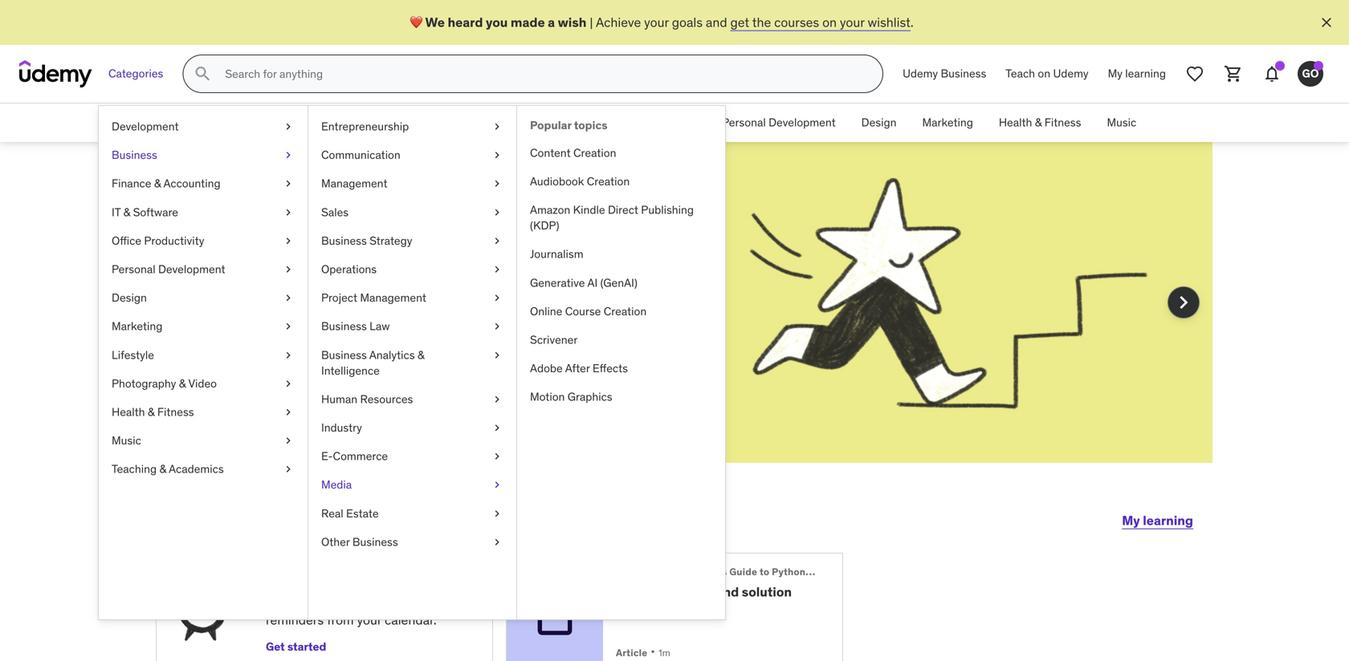 Task type: vqa. For each thing, say whether or not it's contained in the screenshot.
leftmost on
yes



Task type: locate. For each thing, give the bounding box(es) containing it.
ultimate
[[636, 566, 677, 579]]

lifestyle link
[[99, 341, 308, 370]]

udemy image
[[19, 60, 92, 88]]

xsmall image inside the 'marketing' link
[[282, 319, 295, 335]]

business up intelligence
[[321, 348, 367, 362]]

business left teach
[[941, 66, 986, 81]]

xsmall image for personal development
[[282, 262, 295, 278]]

marketing
[[922, 115, 973, 130], [112, 319, 163, 334]]

xsmall image for entrepreneurship
[[491, 119, 504, 135]]

2 udemy from the left
[[1053, 66, 1089, 81]]

0 vertical spatial little
[[404, 212, 483, 254]]

marketing link
[[910, 104, 986, 142], [99, 313, 308, 341]]

1 vertical spatial and
[[214, 318, 235, 334]]

content
[[530, 146, 571, 160]]

1 horizontal spatial little
[[404, 212, 483, 254]]

0 vertical spatial office productivity
[[604, 115, 696, 130]]

finance & accounting for lifestyle
[[112, 176, 221, 191]]

health down photography
[[112, 405, 145, 420]]

solution
[[742, 584, 792, 601]]

0 horizontal spatial a
[[379, 212, 398, 254]]

courses
[[774, 14, 819, 30]]

personal development link
[[709, 104, 849, 142], [99, 255, 308, 284]]

0 vertical spatial my learning link
[[1098, 55, 1176, 93]]

1 horizontal spatial udemy
[[1053, 66, 1089, 81]]

xsmall image for business strategy
[[491, 233, 504, 249]]

my learning for bottommost the my learning link
[[1122, 513, 1193, 529]]

0 horizontal spatial design link
[[99, 284, 308, 313]]

1 vertical spatial it & software link
[[99, 198, 308, 227]]

udemy down .
[[903, 66, 938, 81]]

0 vertical spatial office productivity link
[[591, 104, 709, 142]]

& for the it & software link corresponding to lifestyle
[[123, 205, 130, 219]]

2 vertical spatial learning
[[1143, 513, 1193, 529]]

real estate link
[[308, 500, 516, 528]]

0 vertical spatial office
[[604, 115, 633, 130]]

xsmall image inside project management link
[[491, 290, 504, 306]]

11. homework and solution link
[[616, 584, 817, 601]]

marketing down udemy business link
[[922, 115, 973, 130]]

udemy
[[903, 66, 938, 81], [1053, 66, 1089, 81]]

0 vertical spatial finance
[[377, 115, 416, 130]]

xsmall image
[[282, 147, 295, 163], [491, 147, 504, 163], [282, 205, 295, 220], [282, 233, 295, 249], [491, 262, 504, 278], [491, 290, 504, 306], [282, 319, 295, 335], [282, 376, 295, 392], [491, 420, 504, 436], [282, 433, 295, 449], [282, 462, 295, 478], [491, 478, 504, 493], [491, 535, 504, 551]]

xsmall image for other business
[[491, 535, 504, 551]]

management up law at the left of page
[[360, 291, 426, 305]]

0 horizontal spatial udemy
[[903, 66, 938, 81]]

1 horizontal spatial on
[[1038, 66, 1051, 81]]

health & fitness link
[[986, 104, 1094, 142], [99, 398, 308, 427]]

marketing up lifestyle
[[112, 319, 163, 334]]

creation down topics
[[573, 146, 616, 160]]

xsmall image for operations
[[491, 262, 504, 278]]

1 horizontal spatial fitness
[[1045, 115, 1081, 130]]

1 vertical spatial office productivity link
[[99, 227, 308, 255]]

finance & accounting up communication link
[[377, 115, 486, 130]]

& inside photography & video link
[[179, 377, 186, 391]]

fitness
[[1045, 115, 1081, 130], [157, 405, 194, 420]]

0 vertical spatial software
[[533, 115, 578, 130]]

office productivity link up learning
[[99, 227, 308, 255]]

graphics
[[568, 390, 612, 404]]

xsmall image inside design link
[[282, 290, 295, 306]]

python
[[772, 566, 806, 579]]

xsmall image inside entrepreneurship link
[[491, 119, 504, 135]]

learning inside every day a little closer learning helps you reach your goals. keep learning and reap the rewards.
[[458, 300, 504, 316]]

0 horizontal spatial on
[[822, 14, 837, 30]]

accounting for lifestyle
[[163, 176, 221, 191]]

xsmall image inside human resources link
[[491, 392, 504, 408]]

my for top the my learning link
[[1108, 66, 1123, 81]]

xsmall image inside 'health & fitness' link
[[282, 405, 295, 420]]

1 vertical spatial creation
[[587, 174, 630, 189]]

accounting down development "link"
[[163, 176, 221, 191]]

xsmall image for it & software
[[282, 205, 295, 220]]

on right teach
[[1038, 66, 1051, 81]]

1 vertical spatial learning
[[458, 300, 504, 316]]

0 horizontal spatial personal development
[[112, 262, 225, 277]]

1 vertical spatial get
[[266, 640, 285, 655]]

1 horizontal spatial marketing
[[922, 115, 973, 130]]

office for health & fitness
[[604, 115, 633, 130]]

xsmall image inside business analytics & intelligence link
[[491, 348, 504, 363]]

amazon kindle direct publishing (kdp)
[[530, 203, 694, 233]]

0 vertical spatial day
[[315, 212, 373, 254]]

xsmall image inside operations link
[[491, 262, 504, 278]]

1 horizontal spatial design
[[861, 115, 897, 130]]

generative
[[530, 276, 585, 290]]

entrepreneurship link
[[308, 112, 516, 141]]

0 horizontal spatial marketing link
[[99, 313, 308, 341]]

wish
[[558, 14, 587, 30]]

xsmall image inside 'real estate' link
[[491, 506, 504, 522]]

a up operations link
[[379, 212, 398, 254]]

creation down content creation link at the top
[[587, 174, 630, 189]]

fitness down photography & video
[[157, 405, 194, 420]]

0 horizontal spatial it & software
[[112, 205, 178, 219]]

journalism link
[[517, 240, 725, 269]]

management link
[[308, 170, 516, 198]]

office productivity
[[604, 115, 696, 130], [112, 234, 204, 248]]

1 vertical spatial finance
[[112, 176, 151, 191]]

day up operations
[[315, 212, 373, 254]]

& inside teaching & academics link
[[159, 462, 166, 477]]

0 vertical spatial music link
[[1094, 104, 1149, 142]]

xsmall image inside lifestyle link
[[282, 348, 295, 363]]

software
[[533, 115, 578, 130], [133, 205, 178, 219]]

xsmall image for office productivity
[[282, 233, 295, 249]]

udemy right teach
[[1053, 66, 1089, 81]]

day up from
[[336, 595, 357, 611]]

xsmall image inside photography & video link
[[282, 376, 295, 392]]

the
[[752, 14, 771, 30], [267, 318, 286, 334]]

xsmall image inside media link
[[491, 478, 504, 493]]

close image
[[1319, 14, 1335, 31]]

xsmall image for sales
[[491, 205, 504, 220]]

xsmall image
[[282, 119, 295, 135], [491, 119, 504, 135], [282, 176, 295, 192], [491, 176, 504, 192], [491, 205, 504, 220], [491, 233, 504, 249], [282, 262, 295, 278], [282, 290, 295, 306], [491, 319, 504, 335], [282, 348, 295, 363], [491, 348, 504, 363], [491, 392, 504, 408], [282, 405, 295, 420], [491, 449, 504, 465], [491, 506, 504, 522]]

0 vertical spatial personal
[[722, 115, 766, 130]]

0 vertical spatial finance & accounting link
[[364, 104, 499, 142]]

1 vertical spatial software
[[133, 205, 178, 219]]

let's start learning, gary
[[156, 501, 475, 534]]

1 vertical spatial personal development
[[112, 262, 225, 277]]

|
[[590, 14, 593, 30]]

xsmall image for music
[[282, 433, 295, 449]]

video
[[188, 377, 217, 391]]

0 vertical spatial finance & accounting
[[377, 115, 486, 130]]

notifications image
[[1262, 64, 1282, 84]]

your left goals
[[644, 14, 669, 30]]

it & software for health & fitness
[[511, 115, 578, 130]]

xsmall image inside personal development link
[[282, 262, 295, 278]]

your up law at the left of page
[[360, 300, 385, 316]]

0 vertical spatial it
[[511, 115, 520, 130]]

1 horizontal spatial personal
[[722, 115, 766, 130]]

business analytics & intelligence link
[[308, 341, 516, 385]]

xsmall image inside business law link
[[491, 319, 504, 335]]

to inside schedule time to learn a little each day adds up. get reminders from your calendar.
[[357, 570, 370, 587]]

1 vertical spatial office
[[112, 234, 141, 248]]

finance & accounting link down development "link"
[[99, 170, 308, 198]]

real estate
[[321, 507, 379, 521]]

0 horizontal spatial personal development link
[[99, 255, 308, 284]]

other business
[[321, 535, 398, 550]]

your left wishlist
[[840, 14, 865, 30]]

little
[[404, 212, 483, 254], [277, 595, 302, 611]]

finance & accounting link
[[364, 104, 499, 142], [99, 170, 308, 198]]

design link
[[849, 104, 910, 142], [99, 284, 308, 313]]

marketing for lifestyle
[[112, 319, 163, 334]]

0 horizontal spatial marketing
[[112, 319, 163, 334]]

finance & accounting link up management link
[[364, 104, 499, 142]]

0 vertical spatial learning
[[1125, 66, 1166, 81]]

xsmall image inside communication link
[[491, 147, 504, 163]]

1 vertical spatial health
[[112, 405, 145, 420]]

goals
[[672, 14, 703, 30]]

generative ai  (genai) link
[[517, 269, 725, 297]]

management down communication
[[321, 176, 387, 191]]

the right get
[[752, 14, 771, 30]]

journalism
[[530, 247, 584, 262]]

little up operations link
[[404, 212, 483, 254]]

you left made
[[486, 14, 508, 30]]

categories
[[108, 66, 163, 81]]

1 vertical spatial accounting
[[163, 176, 221, 191]]

0 vertical spatial marketing link
[[910, 104, 986, 142]]

1 vertical spatial my
[[1122, 513, 1140, 529]]

1 vertical spatial music link
[[99, 427, 308, 455]]

& for bottom 'health & fitness' link
[[148, 405, 155, 420]]

management
[[321, 176, 387, 191], [360, 291, 426, 305]]

0 vertical spatial my learning
[[1108, 66, 1166, 81]]

scrivener
[[530, 333, 578, 347]]

office productivity link up the audiobook creation link
[[591, 104, 709, 142]]

estate
[[346, 507, 379, 521]]

xsmall image inside industry 'link'
[[491, 420, 504, 436]]

1 vertical spatial design link
[[99, 284, 308, 313]]

media element
[[516, 106, 725, 620]]

learning
[[214, 300, 264, 316]]

xsmall image for communication
[[491, 147, 504, 163]]

0 vertical spatial management
[[321, 176, 387, 191]]

0 horizontal spatial productivity
[[144, 234, 204, 248]]

personal development
[[722, 115, 836, 130], [112, 262, 225, 277]]

adobe after effects
[[530, 361, 628, 376]]

0 horizontal spatial it & software link
[[99, 198, 308, 227]]

0 vertical spatial it & software
[[511, 115, 578, 130]]

productivity for lifestyle
[[144, 234, 204, 248]]

xsmall image inside development "link"
[[282, 119, 295, 135]]

categories button
[[99, 55, 173, 93]]

0 horizontal spatial finance & accounting
[[112, 176, 221, 191]]

marketing link for lifestyle
[[99, 313, 308, 341]]

made
[[511, 14, 545, 30]]

1 horizontal spatial it & software
[[511, 115, 578, 130]]

started
[[287, 640, 326, 655]]

1 horizontal spatial to
[[760, 566, 770, 579]]

0 horizontal spatial accounting
[[163, 176, 221, 191]]

0 vertical spatial personal development
[[722, 115, 836, 130]]

my learning
[[1108, 66, 1166, 81], [1122, 513, 1193, 529]]

development for lifestyle
[[158, 262, 225, 277]]

business analytics & intelligence
[[321, 348, 424, 378]]

marketing link up video
[[99, 313, 308, 341]]

marketing link for health & fitness
[[910, 104, 986, 142]]

learning
[[1125, 66, 1166, 81], [458, 300, 504, 316], [1143, 513, 1193, 529]]

and inside every day a little closer learning helps you reach your goals. keep learning and reap the rewards.
[[214, 318, 235, 334]]

your down adds
[[357, 613, 382, 629]]

it & software link for lifestyle
[[99, 198, 308, 227]]

photography
[[112, 377, 176, 391]]

2 vertical spatial and
[[716, 584, 739, 601]]

personal development for health & fitness
[[722, 115, 836, 130]]

teach
[[1006, 66, 1035, 81]]

business link
[[293, 104, 364, 142], [99, 141, 308, 170]]

to up solution
[[760, 566, 770, 579]]

business strategy
[[321, 234, 412, 248]]

0 vertical spatial productivity
[[636, 115, 696, 130]]

xsmall image inside business strategy link
[[491, 233, 504, 249]]

the down helps
[[267, 318, 286, 334]]

keep learning link
[[425, 300, 504, 316]]

every
[[214, 212, 308, 254]]

get left started in the bottom left of the page
[[266, 640, 285, 655]]

xsmall image inside e-commerce link
[[491, 449, 504, 465]]

media
[[321, 478, 352, 492]]

0 horizontal spatial finance
[[112, 176, 151, 191]]

little up reminders
[[277, 595, 302, 611]]

health & fitness down photography
[[112, 405, 194, 420]]

health down teach
[[999, 115, 1032, 130]]

schedule
[[266, 570, 323, 587]]

fitness down teach on udemy link
[[1045, 115, 1081, 130]]

business law link
[[308, 313, 516, 341]]

on right courses
[[822, 14, 837, 30]]

every day a little closer learning helps you reach your goals. keep learning and reap the rewards.
[[214, 212, 504, 334]]

a inside every day a little closer learning helps you reach your goals. keep learning and reap the rewards.
[[379, 212, 398, 254]]

2 vertical spatial creation
[[604, 304, 647, 319]]

xsmall image inside the sales link
[[491, 205, 504, 220]]

popular topics
[[530, 118, 608, 133]]

0 horizontal spatial office
[[112, 234, 141, 248]]

popular
[[530, 118, 572, 133]]

to right 'time'
[[357, 570, 370, 587]]

❤️   we heard you made a wish | achieve your goals and get the courses on your wishlist .
[[410, 14, 914, 30]]

1 horizontal spatial it & software link
[[499, 104, 591, 142]]

0 horizontal spatial finance & accounting link
[[99, 170, 308, 198]]

1 vertical spatial it
[[112, 205, 121, 219]]

your
[[644, 14, 669, 30], [840, 14, 865, 30], [360, 300, 385, 316], [357, 613, 382, 629]]

marketing for health & fitness
[[922, 115, 973, 130]]

0 vertical spatial accounting
[[429, 115, 486, 130]]

0 horizontal spatial software
[[133, 205, 178, 219]]

0 horizontal spatial little
[[277, 595, 302, 611]]

commerce
[[333, 449, 388, 464]]

health for bottom 'health & fitness' link
[[112, 405, 145, 420]]

1 vertical spatial day
[[336, 595, 357, 611]]

0 horizontal spatial design
[[112, 291, 147, 305]]

1 horizontal spatial music
[[1107, 115, 1137, 130]]

personal development link for health & fitness
[[709, 104, 849, 142]]

your inside schedule time to learn a little each day adds up. get reminders from your calendar.
[[357, 613, 382, 629]]

0 vertical spatial and
[[706, 14, 727, 30]]

accounting up communication link
[[429, 115, 486, 130]]

health
[[999, 115, 1032, 130], [112, 405, 145, 420]]

article
[[616, 647, 648, 660]]

you up rewards.
[[301, 300, 322, 316]]

creation down the generative ai  (genai) link
[[604, 304, 647, 319]]

personal for health & fitness
[[722, 115, 766, 130]]

and inside the ultimate beginners guide to python programming 11. homework and solution
[[716, 584, 739, 601]]

health & fitness down teach on udemy link
[[999, 115, 1081, 130]]

motion graphics link
[[517, 383, 725, 412]]

0 vertical spatial health & fitness link
[[986, 104, 1094, 142]]

productivity
[[636, 115, 696, 130], [144, 234, 204, 248]]

1 horizontal spatial finance & accounting link
[[364, 104, 499, 142]]

1 vertical spatial office productivity
[[112, 234, 204, 248]]

and down learning
[[214, 318, 235, 334]]

carousel element
[[137, 142, 1213, 502]]

and left get
[[706, 14, 727, 30]]

business
[[941, 66, 986, 81], [305, 115, 351, 130], [112, 148, 157, 162], [321, 234, 367, 248], [321, 319, 367, 334], [321, 348, 367, 362], [353, 535, 398, 550]]

0 horizontal spatial health
[[112, 405, 145, 420]]

& for the right 'health & fitness' link
[[1035, 115, 1042, 130]]

0 vertical spatial it & software link
[[499, 104, 591, 142]]

0 horizontal spatial health & fitness link
[[99, 398, 308, 427]]

1 horizontal spatial design link
[[849, 104, 910, 142]]

xsmall image inside other business link
[[491, 535, 504, 551]]

finance & accounting down development "link"
[[112, 176, 221, 191]]

1 vertical spatial the
[[267, 318, 286, 334]]

get inside button
[[266, 640, 285, 655]]

xsmall image for development
[[282, 119, 295, 135]]

little inside every day a little closer learning helps you reach your goals. keep learning and reap the rewards.
[[404, 212, 483, 254]]

xsmall image inside teaching & academics link
[[282, 462, 295, 478]]

entrepreneurship
[[321, 119, 409, 134]]

get the courses on your wishlist link
[[730, 14, 911, 30]]

teaching
[[112, 462, 157, 477]]

health & fitness link down teach on udemy link
[[986, 104, 1094, 142]]

get up "calendar."
[[411, 595, 432, 611]]

1 horizontal spatial accounting
[[429, 115, 486, 130]]

1 vertical spatial you
[[301, 300, 322, 316]]

0 vertical spatial creation
[[573, 146, 616, 160]]

development for health & fitness
[[769, 115, 836, 130]]

health & fitness link down video
[[99, 398, 308, 427]]

marketing link down udemy business link
[[910, 104, 986, 142]]

1 horizontal spatial personal development
[[722, 115, 836, 130]]

design
[[861, 115, 897, 130], [112, 291, 147, 305]]

0 vertical spatial you
[[486, 14, 508, 30]]

xsmall image inside management link
[[491, 176, 504, 192]]

1 vertical spatial little
[[277, 595, 302, 611]]

& for photography & video link
[[179, 377, 186, 391]]

and down guide
[[716, 584, 739, 601]]

1 vertical spatial music
[[112, 434, 141, 448]]

1 vertical spatial marketing
[[112, 319, 163, 334]]

a left the wish
[[548, 14, 555, 30]]

office productivity link for lifestyle
[[99, 227, 308, 255]]

0 horizontal spatial you
[[301, 300, 322, 316]]

teach on udemy
[[1006, 66, 1089, 81]]

office productivity for health & fitness
[[604, 115, 696, 130]]

1 horizontal spatial it
[[511, 115, 520, 130]]

finance
[[377, 115, 416, 130], [112, 176, 151, 191]]



Task type: describe. For each thing, give the bounding box(es) containing it.
to inside the ultimate beginners guide to python programming 11. homework and solution
[[760, 566, 770, 579]]

we
[[425, 14, 445, 30]]

scrivener link
[[517, 326, 725, 355]]

finance & accounting link for lifestyle
[[99, 170, 308, 198]]

shopping cart with 0 items image
[[1224, 64, 1243, 84]]

e-
[[321, 449, 333, 464]]

xsmall image for business analytics & intelligence
[[491, 348, 504, 363]]

the ultimate beginners guide to python programming 11. homework and solution
[[616, 566, 873, 601]]

e-commerce
[[321, 449, 388, 464]]

each
[[306, 595, 333, 611]]

project management link
[[308, 284, 516, 313]]

heard
[[448, 14, 483, 30]]

audiobook
[[530, 174, 584, 189]]

business link for lifestyle
[[99, 141, 308, 170]]

you inside every day a little closer learning helps you reach your goals. keep learning and reap the rewards.
[[301, 300, 322, 316]]

resources
[[360, 392, 413, 407]]

my for bottommost the my learning link
[[1122, 513, 1140, 529]]

1 vertical spatial management
[[360, 291, 426, 305]]

sales
[[321, 205, 349, 219]]

start
[[222, 501, 284, 534]]

office productivity link for health & fitness
[[591, 104, 709, 142]]

it for lifestyle
[[112, 205, 121, 219]]

business up communication
[[305, 115, 351, 130]]

xsmall image for health & fitness
[[282, 405, 295, 420]]

business down the 'reach'
[[321, 319, 367, 334]]

xsmall image for management
[[491, 176, 504, 192]]

keep
[[425, 300, 455, 316]]

development inside development "link"
[[112, 119, 179, 134]]

& inside business analytics & intelligence
[[418, 348, 424, 362]]

1 vertical spatial health & fitness link
[[99, 398, 308, 427]]

learning,
[[289, 501, 406, 534]]

reach
[[325, 300, 357, 316]]

time
[[326, 570, 354, 587]]

1 vertical spatial my learning link
[[1122, 502, 1193, 540]]

it & software for lifestyle
[[112, 205, 178, 219]]

(kdp)
[[530, 219, 559, 233]]

a
[[266, 595, 274, 611]]

finance for health & fitness
[[377, 115, 416, 130]]

xsmall image for business
[[282, 147, 295, 163]]

xsmall image for business law
[[491, 319, 504, 335]]

industry link
[[308, 414, 516, 443]]

xsmall image for media
[[491, 478, 504, 493]]

amazon
[[530, 203, 570, 217]]

get inside schedule time to learn a little each day adds up. get reminders from your calendar.
[[411, 595, 432, 611]]

business link for health & fitness
[[293, 104, 364, 142]]

motion
[[530, 390, 565, 404]]

schedule time to learn a little each day adds up. get reminders from your calendar.
[[266, 570, 437, 629]]

0 vertical spatial music
[[1107, 115, 1137, 130]]

learning for top the my learning link
[[1125, 66, 1166, 81]]

communication
[[321, 148, 401, 162]]

submit search image
[[193, 64, 212, 84]]

media link
[[308, 471, 516, 500]]

rewards.
[[289, 318, 337, 334]]

operations
[[321, 262, 377, 277]]

creation for content creation
[[573, 146, 616, 160]]

1 unread notification image
[[1275, 61, 1285, 71]]

0 vertical spatial health & fitness
[[999, 115, 1081, 130]]

productivity for health & fitness
[[636, 115, 696, 130]]

creation for audiobook creation
[[587, 174, 630, 189]]

homework
[[634, 584, 713, 601]]

publishing
[[641, 203, 694, 217]]

personal development link for lifestyle
[[99, 255, 308, 284]]

1 vertical spatial on
[[1038, 66, 1051, 81]]

design link for lifestyle
[[99, 284, 308, 313]]

& for teaching & academics link
[[159, 462, 166, 477]]

achieve
[[596, 14, 641, 30]]

real
[[321, 507, 343, 521]]

learn
[[373, 570, 404, 587]]

adds
[[360, 595, 388, 611]]

reminders
[[266, 613, 324, 629]]

gary
[[411, 501, 475, 534]]

0 vertical spatial on
[[822, 14, 837, 30]]

business strategy link
[[308, 227, 516, 255]]

audiobook creation
[[530, 174, 630, 189]]

teaching & academics
[[112, 462, 224, 477]]

photography & video link
[[99, 370, 308, 398]]

xsmall image for human resources
[[491, 392, 504, 408]]

ai
[[587, 276, 598, 290]]

reap
[[238, 318, 264, 334]]

software for lifestyle
[[133, 205, 178, 219]]

online course creation link
[[517, 297, 725, 326]]

(genai)
[[600, 276, 638, 290]]

analytics
[[369, 348, 415, 362]]

let's
[[156, 501, 217, 534]]

personal development for lifestyle
[[112, 262, 225, 277]]

xsmall image for design
[[282, 290, 295, 306]]

teaching & academics link
[[99, 455, 308, 484]]

guide
[[730, 566, 757, 579]]

operations link
[[308, 255, 516, 284]]

xsmall image for finance & accounting
[[282, 176, 295, 192]]

beginners
[[679, 566, 727, 579]]

wishlist
[[868, 14, 911, 30]]

office productivity for lifestyle
[[112, 234, 204, 248]]

content creation
[[530, 146, 616, 160]]

communication link
[[308, 141, 516, 170]]

project
[[321, 291, 357, 305]]

get started
[[266, 640, 326, 655]]

xsmall image for project management
[[491, 290, 504, 306]]

1 horizontal spatial music link
[[1094, 104, 1149, 142]]

health for the right 'health & fitness' link
[[999, 115, 1032, 130]]

up.
[[391, 595, 408, 611]]

1 horizontal spatial health & fitness link
[[986, 104, 1094, 142]]

day inside schedule time to learn a little each day adds up. get reminders from your calendar.
[[336, 595, 357, 611]]

xsmall image for lifestyle
[[282, 348, 295, 363]]

finance & accounting link for health & fitness
[[364, 104, 499, 142]]

e-commerce link
[[308, 443, 516, 471]]

1 horizontal spatial the
[[752, 14, 771, 30]]

1m
[[658, 647, 670, 660]]

learning for bottommost the my learning link
[[1143, 513, 1193, 529]]

audiobook creation link
[[517, 167, 725, 196]]

0 vertical spatial a
[[548, 14, 555, 30]]

udemy business
[[903, 66, 986, 81]]

business down estate
[[353, 535, 398, 550]]

business down development "link"
[[112, 148, 157, 162]]

wishlist image
[[1185, 64, 1205, 84]]

adobe after effects link
[[517, 355, 725, 383]]

helps
[[267, 300, 298, 316]]

software for health & fitness
[[533, 115, 578, 130]]

finance & accounting for health & fitness
[[377, 115, 486, 130]]

xsmall image for marketing
[[282, 319, 295, 335]]

law
[[370, 319, 390, 334]]

xsmall image for e-commerce
[[491, 449, 504, 465]]

1 horizontal spatial you
[[486, 14, 508, 30]]

business up operations
[[321, 234, 367, 248]]

after
[[565, 361, 590, 376]]

other business link
[[308, 528, 516, 557]]

business inside business analytics & intelligence
[[321, 348, 367, 362]]

little inside schedule time to learn a little each day adds up. get reminders from your calendar.
[[277, 595, 302, 611]]

direct
[[608, 203, 638, 217]]

it for health & fitness
[[511, 115, 520, 130]]

you have alerts image
[[1314, 61, 1324, 71]]

xsmall image for teaching & academics
[[282, 462, 295, 478]]

academics
[[169, 462, 224, 477]]

adobe
[[530, 361, 563, 376]]

other
[[321, 535, 350, 550]]

Search for anything text field
[[222, 60, 863, 88]]

design for lifestyle
[[112, 291, 147, 305]]

human resources link
[[308, 385, 516, 414]]

xsmall image for real estate
[[491, 506, 504, 522]]

go
[[1302, 66, 1319, 81]]

go link
[[1291, 55, 1330, 93]]

1 udemy from the left
[[903, 66, 938, 81]]

it & software link for health & fitness
[[499, 104, 591, 142]]

personal for lifestyle
[[112, 262, 155, 277]]

1 vertical spatial health & fitness
[[112, 405, 194, 420]]

next image
[[1171, 290, 1197, 316]]

0 horizontal spatial music
[[112, 434, 141, 448]]

human resources
[[321, 392, 413, 407]]

human
[[321, 392, 357, 407]]

your inside every day a little closer learning helps you reach your goals. keep learning and reap the rewards.
[[360, 300, 385, 316]]

design link for health & fitness
[[849, 104, 910, 142]]

0 vertical spatial fitness
[[1045, 115, 1081, 130]]

xsmall image for photography & video
[[282, 376, 295, 392]]

udemy business link
[[893, 55, 996, 93]]

intelligence
[[321, 364, 380, 378]]

generative ai  (genai)
[[530, 276, 638, 290]]

design for health & fitness
[[861, 115, 897, 130]]

office for lifestyle
[[112, 234, 141, 248]]

xsmall image for industry
[[491, 420, 504, 436]]

& for the it & software link associated with health & fitness
[[523, 115, 530, 130]]

get
[[730, 14, 749, 30]]

accounting for health & fitness
[[429, 115, 486, 130]]

photography & video
[[112, 377, 217, 391]]

the inside every day a little closer learning helps you reach your goals. keep learning and reap the rewards.
[[267, 318, 286, 334]]

0 horizontal spatial fitness
[[157, 405, 194, 420]]

my learning for top the my learning link
[[1108, 66, 1166, 81]]

day inside every day a little closer learning helps you reach your goals. keep learning and reap the rewards.
[[315, 212, 373, 254]]

calendar.
[[385, 613, 437, 629]]

finance for lifestyle
[[112, 176, 151, 191]]



